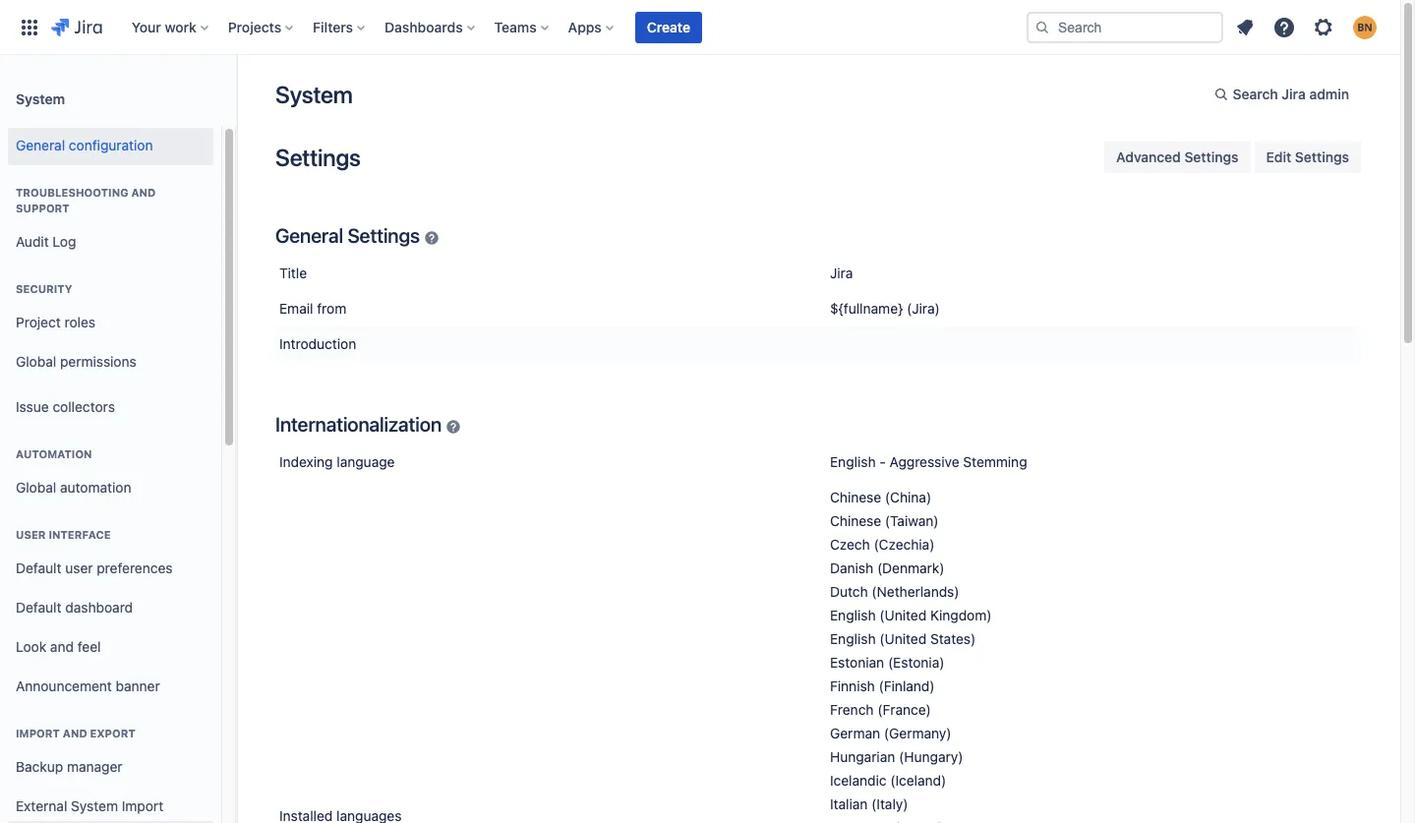 Task type: vqa. For each thing, say whether or not it's contained in the screenshot.
The Confluence
no



Task type: describe. For each thing, give the bounding box(es) containing it.
and for troubleshooting
[[131, 186, 156, 199]]

advanced settings
[[1117, 149, 1239, 165]]

create
[[647, 18, 691, 35]]

system inside import and export group
[[71, 797, 118, 814]]

audit
[[16, 233, 49, 249]]

(italy)
[[872, 796, 909, 813]]

advanced settings link
[[1105, 142, 1251, 173]]

global for global automation
[[16, 479, 56, 495]]

help image
[[1273, 15, 1297, 39]]

global for global permissions
[[16, 353, 56, 370]]

general for general settings
[[275, 224, 343, 247]]

preferences
[[97, 559, 173, 576]]

czech
[[830, 536, 870, 553]]

indexing
[[279, 454, 333, 470]]

user
[[65, 559, 93, 576]]

settings for general settings
[[348, 224, 420, 247]]

troubleshooting and support group
[[8, 165, 213, 268]]

support
[[16, 202, 69, 214]]

search
[[1233, 86, 1279, 102]]

(iceland)
[[891, 772, 947, 789]]

user
[[16, 528, 46, 541]]

aggressive
[[890, 454, 960, 470]]

(denmark)
[[878, 560, 945, 577]]

chinese (china) chinese (taiwan) czech (czechia) danish (denmark) dutch (netherlands) english (united kingdom) english (united states) estonian (estonia) finnish (finland) french (france) german (germany) hungarian (hungary) icelandic (iceland) italian (italy)
[[830, 489, 992, 813]]

security
[[16, 282, 72, 295]]

export
[[90, 727, 136, 740]]

filters
[[313, 18, 353, 35]]

issue collectors link
[[8, 388, 213, 427]]

banner containing your work
[[0, 0, 1401, 55]]

global automation link
[[8, 468, 213, 508]]

general settings
[[275, 224, 420, 247]]

search image
[[1035, 19, 1051, 35]]

indexing language
[[279, 454, 395, 470]]

email from
[[279, 300, 347, 317]]

default dashboard
[[16, 599, 133, 615]]

2 (united from the top
[[880, 631, 927, 647]]

default user preferences
[[16, 559, 173, 576]]

create button
[[635, 11, 702, 43]]

-
[[880, 454, 886, 470]]

(france)
[[878, 701, 931, 718]]

project
[[16, 313, 61, 330]]

dashboards
[[385, 18, 463, 35]]

your work
[[132, 18, 196, 35]]

backup manager
[[16, 758, 123, 775]]

settings for edit settings
[[1296, 149, 1350, 165]]

(china)
[[885, 489, 932, 506]]

1 vertical spatial jira
[[830, 265, 853, 281]]

import and export
[[16, 727, 136, 740]]

primary element
[[12, 0, 1027, 55]]

collectors
[[53, 398, 115, 415]]

and for look
[[50, 638, 74, 655]]

search jira admin button
[[1202, 79, 1362, 110]]

dashboard
[[65, 599, 133, 615]]

your
[[132, 18, 161, 35]]

troubleshooting
[[16, 186, 128, 199]]

search jira admin
[[1233, 86, 1350, 102]]

french
[[830, 701, 874, 718]]

edit settings
[[1267, 149, 1350, 165]]

external system import link
[[8, 787, 213, 823]]

look and feel link
[[8, 628, 213, 667]]

projects button
[[222, 11, 301, 43]]

apps button
[[562, 11, 622, 43]]

default for default user preferences
[[16, 559, 61, 576]]

2 horizontal spatial system
[[275, 81, 353, 108]]

dashboards button
[[379, 11, 483, 43]]

settings for advanced settings
[[1185, 149, 1239, 165]]

kingdom)
[[931, 607, 992, 624]]

german
[[830, 725, 881, 742]]

teams button
[[489, 11, 557, 43]]

global automation
[[16, 479, 131, 495]]

automation
[[60, 479, 131, 495]]

english - aggressive stemming
[[830, 454, 1028, 470]]

look
[[16, 638, 46, 655]]

default user preferences link
[[8, 549, 213, 588]]

1 horizontal spatial import
[[122, 797, 163, 814]]

hungarian
[[830, 749, 896, 765]]

issue
[[16, 398, 49, 415]]

2 english from the top
[[830, 607, 876, 624]]

estonian
[[830, 654, 885, 671]]

audit log link
[[8, 222, 213, 262]]

1 chinese from the top
[[830, 489, 882, 506]]

email
[[279, 300, 313, 317]]

0 horizontal spatial system
[[16, 90, 65, 107]]

general configuration link
[[8, 126, 213, 165]]

admin
[[1310, 86, 1350, 102]]



Task type: locate. For each thing, give the bounding box(es) containing it.
get online help about global settings image right general settings
[[424, 226, 440, 242]]

automation
[[16, 448, 92, 460]]

(united up (estonia)
[[880, 631, 927, 647]]

global
[[16, 353, 56, 370], [16, 479, 56, 495]]

log
[[53, 233, 76, 249]]

backup manager link
[[8, 748, 213, 787]]

general inside general configuration link
[[16, 136, 65, 153]]

configuration
[[69, 136, 153, 153]]

jira image
[[51, 15, 102, 39], [51, 15, 102, 39]]

2 vertical spatial english
[[830, 631, 876, 647]]

(united
[[880, 607, 927, 624], [880, 631, 927, 647]]

general for general configuration
[[16, 136, 65, 153]]

1 english from the top
[[830, 454, 876, 470]]

(finland)
[[879, 678, 935, 695]]

2 default from the top
[[16, 599, 61, 615]]

1 vertical spatial chinese
[[830, 513, 882, 529]]

system
[[275, 81, 353, 108], [16, 90, 65, 107], [71, 797, 118, 814]]

states)
[[931, 631, 976, 647]]

3 english from the top
[[830, 631, 876, 647]]

get online help about global settings image
[[424, 226, 440, 242], [446, 415, 461, 431]]

announcement banner
[[16, 677, 160, 694]]

danish
[[830, 560, 874, 577]]

default for default dashboard
[[16, 599, 61, 615]]

jira inside "button"
[[1282, 86, 1306, 102]]

0 vertical spatial (united
[[880, 607, 927, 624]]

1 (united from the top
[[880, 607, 927, 624]]

global permissions link
[[8, 342, 213, 382]]

projects
[[228, 18, 282, 35]]

global inside security group
[[16, 353, 56, 370]]

1 vertical spatial get online help about global settings image
[[446, 415, 461, 431]]

global permissions
[[16, 353, 137, 370]]

introduction
[[279, 335, 356, 352]]

finnish
[[830, 678, 875, 695]]

1 vertical spatial (united
[[880, 631, 927, 647]]

0 vertical spatial default
[[16, 559, 61, 576]]

global inside automation group
[[16, 479, 56, 495]]

import and export group
[[8, 706, 213, 823]]

project roles link
[[8, 303, 213, 342]]

2 vertical spatial and
[[63, 727, 87, 740]]

1 vertical spatial general
[[275, 224, 343, 247]]

(czechia)
[[874, 536, 935, 553]]

1 horizontal spatial general
[[275, 224, 343, 247]]

settings
[[275, 144, 361, 171], [1185, 149, 1239, 165], [1296, 149, 1350, 165], [348, 224, 420, 247]]

icelandic
[[830, 772, 887, 789]]

1 vertical spatial and
[[50, 638, 74, 655]]

2 chinese from the top
[[830, 513, 882, 529]]

chinese up the czech
[[830, 513, 882, 529]]

look and feel
[[16, 638, 101, 655]]

announcement
[[16, 677, 112, 694]]

project roles
[[16, 313, 95, 330]]

title
[[279, 265, 307, 281]]

2 global from the top
[[16, 479, 56, 495]]

global down project
[[16, 353, 56, 370]]

teams
[[495, 18, 537, 35]]

jira up ${fullname}
[[830, 265, 853, 281]]

1 vertical spatial global
[[16, 479, 56, 495]]

0 vertical spatial chinese
[[830, 489, 882, 506]]

0 horizontal spatial general
[[16, 136, 65, 153]]

default dashboard link
[[8, 588, 213, 628]]

default inside default user preferences link
[[16, 559, 61, 576]]

internationalization
[[275, 413, 442, 436]]

0 vertical spatial english
[[830, 454, 876, 470]]

Search field
[[1027, 11, 1224, 43]]

your profile and settings image
[[1354, 15, 1377, 39]]

0 horizontal spatial import
[[16, 727, 60, 740]]

chinese down -
[[830, 489, 882, 506]]

default down user on the left of page
[[16, 559, 61, 576]]

edit settings link
[[1255, 142, 1362, 173]]

(taiwan)
[[885, 513, 939, 529]]

1 vertical spatial english
[[830, 607, 876, 624]]

1 global from the top
[[16, 353, 56, 370]]

roles
[[64, 313, 95, 330]]

audit log
[[16, 233, 76, 249]]

0 vertical spatial general
[[16, 136, 65, 153]]

0 vertical spatial get online help about global settings image
[[424, 226, 440, 242]]

1 default from the top
[[16, 559, 61, 576]]

global down automation
[[16, 479, 56, 495]]

advanced
[[1117, 149, 1181, 165]]

and up backup manager
[[63, 727, 87, 740]]

0 vertical spatial global
[[16, 353, 56, 370]]

(hungary)
[[899, 749, 964, 765]]

default inside default dashboard link
[[16, 599, 61, 615]]

appswitcher icon image
[[18, 15, 41, 39]]

get online help about global settings image for general settings
[[424, 226, 440, 242]]

and inside the troubleshooting and support
[[131, 186, 156, 199]]

get online help about global settings image for internationalization
[[446, 415, 461, 431]]

security group
[[8, 262, 213, 388]]

1 horizontal spatial get online help about global settings image
[[446, 415, 461, 431]]

${fullname} (jira)
[[830, 300, 940, 317]]

(netherlands)
[[872, 583, 960, 600]]

1 horizontal spatial jira
[[1282, 86, 1306, 102]]

external
[[16, 797, 67, 814]]

chinese
[[830, 489, 882, 506], [830, 513, 882, 529]]

dutch
[[830, 583, 868, 600]]

import up backup
[[16, 727, 60, 740]]

and down general configuration link
[[131, 186, 156, 199]]

and inside user interface "group"
[[50, 638, 74, 655]]

general up title
[[275, 224, 343, 247]]

1 vertical spatial import
[[122, 797, 163, 814]]

manager
[[67, 758, 123, 775]]

jira left the admin at the top of page
[[1282, 86, 1306, 102]]

import down backup manager link
[[122, 797, 163, 814]]

and for import
[[63, 727, 87, 740]]

automation group
[[8, 427, 213, 514]]

english down dutch
[[830, 607, 876, 624]]

system down manager
[[71, 797, 118, 814]]

0 horizontal spatial get online help about global settings image
[[424, 226, 440, 242]]

from
[[317, 300, 347, 317]]

(germany)
[[884, 725, 952, 742]]

language
[[337, 454, 395, 470]]

system down "filters"
[[275, 81, 353, 108]]

${fullname}
[[830, 300, 903, 317]]

english left -
[[830, 454, 876, 470]]

banner
[[116, 677, 160, 694]]

1 horizontal spatial system
[[71, 797, 118, 814]]

default
[[16, 559, 61, 576], [16, 599, 61, 615]]

and
[[131, 186, 156, 199], [50, 638, 74, 655], [63, 727, 87, 740]]

english
[[830, 454, 876, 470], [830, 607, 876, 624], [830, 631, 876, 647]]

search jira admin image
[[1214, 87, 1229, 102]]

general up troubleshooting
[[16, 136, 65, 153]]

0 vertical spatial jira
[[1282, 86, 1306, 102]]

external system import
[[16, 797, 163, 814]]

general configuration
[[16, 136, 153, 153]]

your work button
[[126, 11, 216, 43]]

(united down (netherlands)
[[880, 607, 927, 624]]

sidebar navigation image
[[214, 79, 258, 118]]

issue collectors
[[16, 398, 115, 415]]

user interface
[[16, 528, 111, 541]]

filters button
[[307, 11, 373, 43]]

import
[[16, 727, 60, 740], [122, 797, 163, 814]]

banner
[[0, 0, 1401, 55]]

edit
[[1267, 149, 1292, 165]]

(jira)
[[907, 300, 940, 317]]

0 vertical spatial import
[[16, 727, 60, 740]]

1 vertical spatial default
[[16, 599, 61, 615]]

feel
[[77, 638, 101, 655]]

general
[[16, 136, 65, 153], [275, 224, 343, 247]]

troubleshooting and support
[[16, 186, 156, 214]]

settings image
[[1312, 15, 1336, 39]]

interface
[[49, 528, 111, 541]]

announcement banner link
[[8, 667, 213, 706]]

english up the estonian
[[830, 631, 876, 647]]

(estonia)
[[888, 654, 945, 671]]

notifications image
[[1234, 15, 1257, 39]]

system up general configuration
[[16, 90, 65, 107]]

user interface group
[[8, 508, 213, 712]]

0 vertical spatial and
[[131, 186, 156, 199]]

default up look
[[16, 599, 61, 615]]

get online help about global settings image right internationalization
[[446, 415, 461, 431]]

italian
[[830, 796, 868, 813]]

and left the feel
[[50, 638, 74, 655]]

0 horizontal spatial jira
[[830, 265, 853, 281]]



